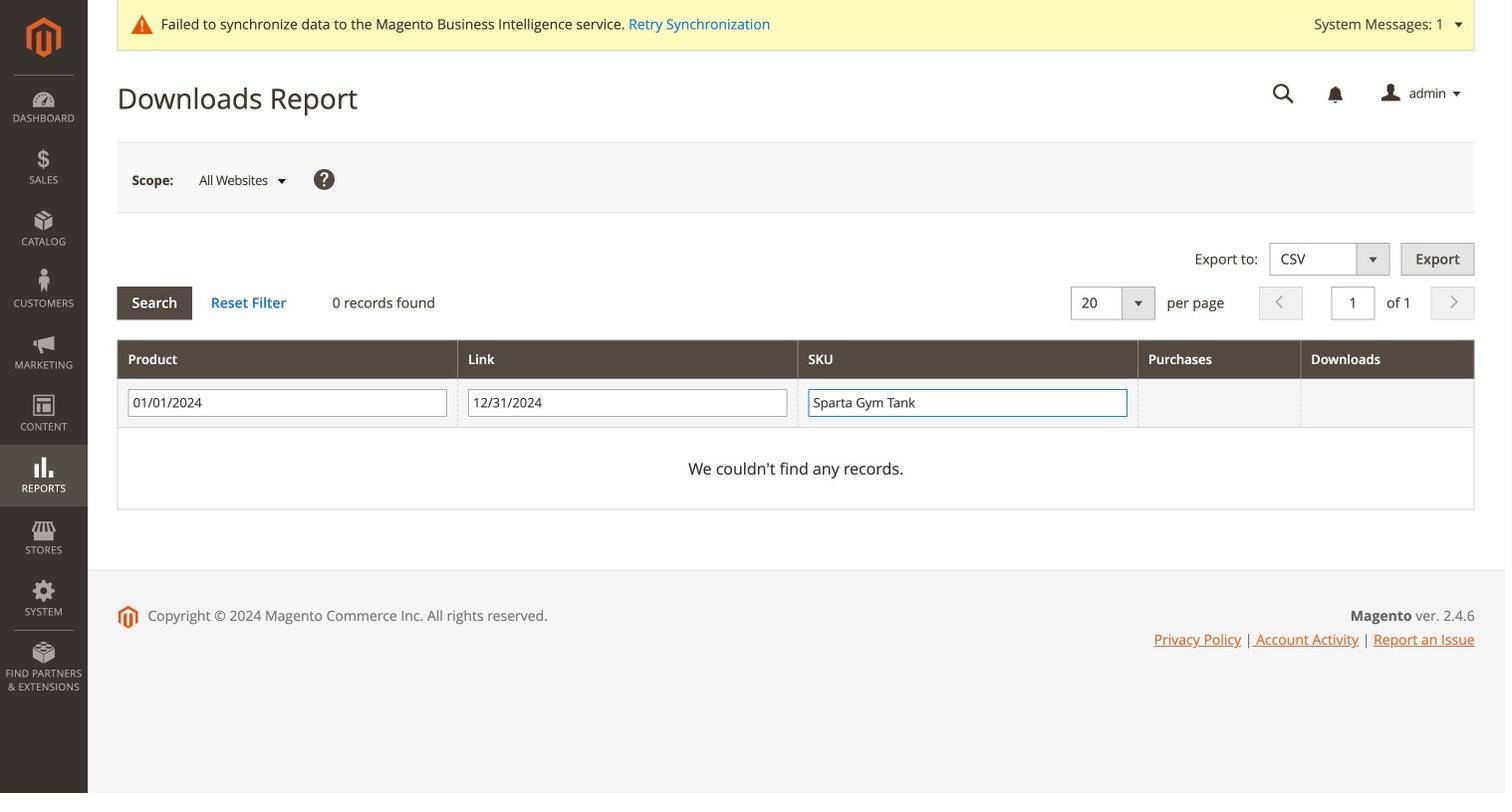 Task type: locate. For each thing, give the bounding box(es) containing it.
None text field
[[468, 389, 787, 417], [808, 389, 1127, 417], [468, 389, 787, 417], [808, 389, 1127, 417]]

magento admin panel image
[[26, 17, 61, 58]]

menu bar
[[0, 75, 88, 704]]

None text field
[[1259, 77, 1309, 112], [1331, 287, 1375, 320], [128, 389, 447, 417], [1259, 77, 1309, 112], [1331, 287, 1375, 320], [128, 389, 447, 417]]



